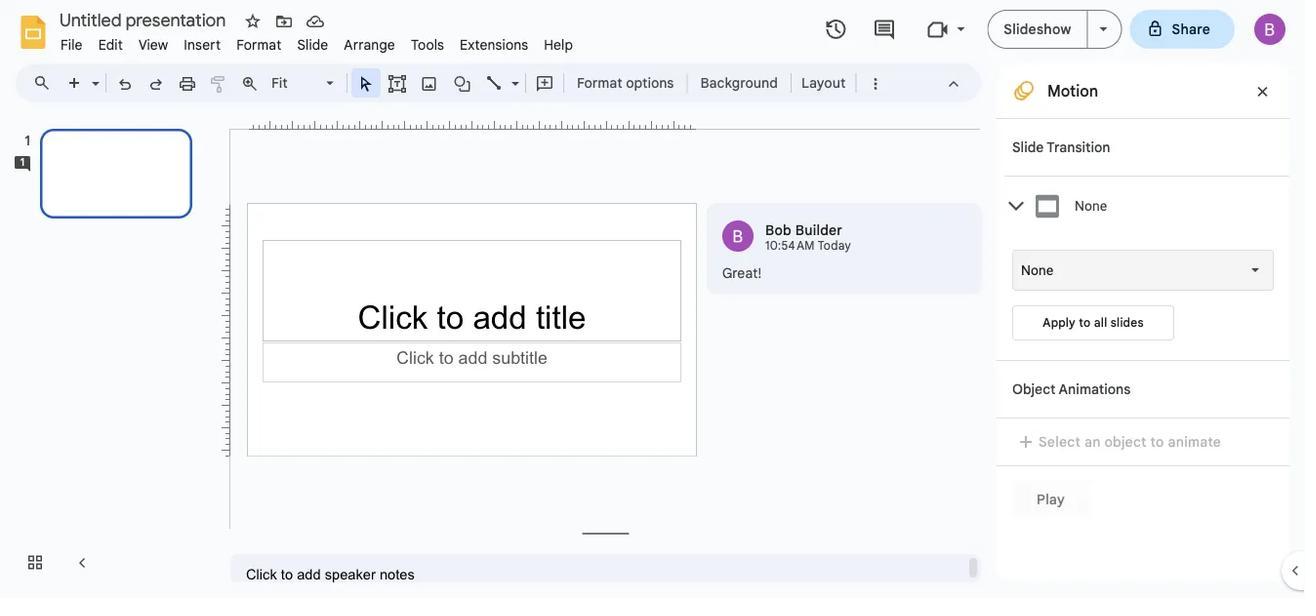 Task type: vqa. For each thing, say whether or not it's contained in the screenshot.
topmost None
yes



Task type: locate. For each thing, give the bounding box(es) containing it.
slide transition
[[1012, 139, 1110, 156]]

view menu item
[[131, 33, 176, 56]]

arrange
[[344, 36, 395, 53]]

to inside select an object to animate button
[[1150, 433, 1164, 450]]

menu bar containing file
[[53, 25, 581, 58]]

0 horizontal spatial format
[[236, 36, 282, 53]]

list containing bob builder
[[707, 203, 982, 295]]

file
[[61, 36, 83, 53]]

format down star option
[[236, 36, 282, 53]]

none up apply
[[1021, 262, 1053, 278]]

insert
[[184, 36, 221, 53]]

slide left transition
[[1012, 139, 1044, 156]]

slideshow
[[1004, 20, 1071, 38]]

format inside 'menu item'
[[236, 36, 282, 53]]

0 horizontal spatial slide
[[297, 36, 328, 53]]

navigation
[[0, 110, 215, 598]]

layout button
[[795, 68, 852, 98]]

slide inside menu item
[[297, 36, 328, 53]]

list
[[707, 203, 982, 295]]

format menu item
[[229, 33, 289, 56]]

1 horizontal spatial none
[[1075, 198, 1107, 214]]

to right 'object'
[[1150, 433, 1164, 450]]

main toolbar
[[58, 68, 891, 98]]

edit
[[98, 36, 123, 53]]

layout
[[801, 74, 846, 91]]

0 vertical spatial format
[[236, 36, 282, 53]]

format options
[[577, 74, 674, 91]]

object
[[1105, 433, 1147, 450]]

none tab
[[1004, 176, 1289, 235]]

0 horizontal spatial none
[[1021, 262, 1053, 278]]

options
[[626, 74, 674, 91]]

Zoom field
[[266, 69, 343, 98]]

1 vertical spatial to
[[1150, 433, 1164, 450]]

none inside none tab
[[1075, 198, 1107, 214]]

bob
[[765, 222, 792, 239]]

an
[[1084, 433, 1101, 450]]

help
[[544, 36, 573, 53]]

bob builder 10:54 am today
[[765, 222, 851, 253]]

1 horizontal spatial slide
[[1012, 139, 1044, 156]]

to
[[1079, 316, 1091, 330], [1150, 433, 1164, 450]]

1 vertical spatial format
[[577, 74, 622, 91]]

format for format options
[[577, 74, 622, 91]]

format inside button
[[577, 74, 622, 91]]

1 vertical spatial none
[[1021, 262, 1053, 278]]

none tab panel
[[1004, 235, 1289, 360]]

edit menu item
[[90, 33, 131, 56]]

0 vertical spatial none
[[1075, 198, 1107, 214]]

1 horizontal spatial to
[[1150, 433, 1164, 450]]

shape image
[[451, 69, 474, 97]]

select an object to animate
[[1039, 433, 1221, 450]]

to left all
[[1079, 316, 1091, 330]]

slide up the zoom field
[[297, 36, 328, 53]]

none option
[[1021, 261, 1053, 280]]

none
[[1075, 198, 1107, 214], [1021, 262, 1053, 278]]

Menus field
[[24, 69, 67, 97]]

1 horizontal spatial format
[[577, 74, 622, 91]]

apply to all slides button
[[1012, 306, 1174, 341]]

view
[[139, 36, 168, 53]]

apply to all slides
[[1043, 316, 1144, 330]]

slide
[[297, 36, 328, 53], [1012, 139, 1044, 156]]

0 horizontal spatial to
[[1079, 316, 1091, 330]]

0 vertical spatial slide
[[297, 36, 328, 53]]

slide for slide transition
[[1012, 139, 1044, 156]]

menu bar
[[53, 25, 581, 58]]

animations
[[1059, 381, 1131, 398]]

format
[[236, 36, 282, 53], [577, 74, 622, 91]]

none down transition
[[1075, 198, 1107, 214]]

Star checkbox
[[239, 8, 266, 35]]

none list box
[[1012, 250, 1274, 291]]

insert menu item
[[176, 33, 229, 56]]

to inside apply to all slides button
[[1079, 316, 1091, 330]]

start slideshow (⌘+enter) image
[[1100, 27, 1107, 31]]

slides
[[1111, 316, 1144, 330]]

menu bar banner
[[0, 0, 1305, 598]]

file menu item
[[53, 33, 90, 56]]

slide inside motion section
[[1012, 139, 1044, 156]]

list inside motion application
[[707, 203, 982, 295]]

1 vertical spatial slide
[[1012, 139, 1044, 156]]

0 vertical spatial to
[[1079, 316, 1091, 330]]

insert image image
[[418, 69, 441, 97]]

extensions
[[460, 36, 528, 53]]

format left options
[[577, 74, 622, 91]]



Task type: describe. For each thing, give the bounding box(es) containing it.
play
[[1037, 491, 1065, 508]]

navigation inside motion application
[[0, 110, 215, 598]]

builder
[[795, 222, 843, 239]]

help menu item
[[536, 33, 581, 56]]

extensions menu item
[[452, 33, 536, 56]]

select
[[1039, 433, 1081, 450]]

format options button
[[568, 68, 683, 98]]

today
[[818, 239, 851, 253]]

all
[[1094, 316, 1107, 330]]

background button
[[692, 68, 787, 98]]

Rename text field
[[53, 8, 237, 31]]

motion
[[1047, 81, 1098, 101]]

transition
[[1047, 139, 1110, 156]]

background
[[700, 74, 778, 91]]

menu bar inside menu bar banner
[[53, 25, 581, 58]]

select an object to animate button
[[1012, 430, 1234, 454]]

motion section
[[997, 63, 1289, 583]]

tools
[[411, 36, 444, 53]]

bob builder image
[[722, 221, 754, 252]]

slide for slide
[[297, 36, 328, 53]]

arrange menu item
[[336, 33, 403, 56]]

play button
[[1012, 482, 1089, 517]]

Zoom text field
[[268, 69, 323, 97]]

share
[[1172, 20, 1210, 38]]

great!
[[722, 265, 762, 282]]

10:54 am
[[765, 239, 815, 253]]

new slide with layout image
[[87, 70, 100, 77]]

apply
[[1043, 316, 1076, 330]]

format for format
[[236, 36, 282, 53]]

tools menu item
[[403, 33, 452, 56]]

animate
[[1168, 433, 1221, 450]]

none inside none list box
[[1021, 262, 1053, 278]]

slide menu item
[[289, 33, 336, 56]]

share button
[[1130, 10, 1235, 49]]

motion application
[[0, 0, 1305, 598]]

object
[[1012, 381, 1056, 398]]

object animations
[[1012, 381, 1131, 398]]

slideshow button
[[987, 10, 1088, 49]]



